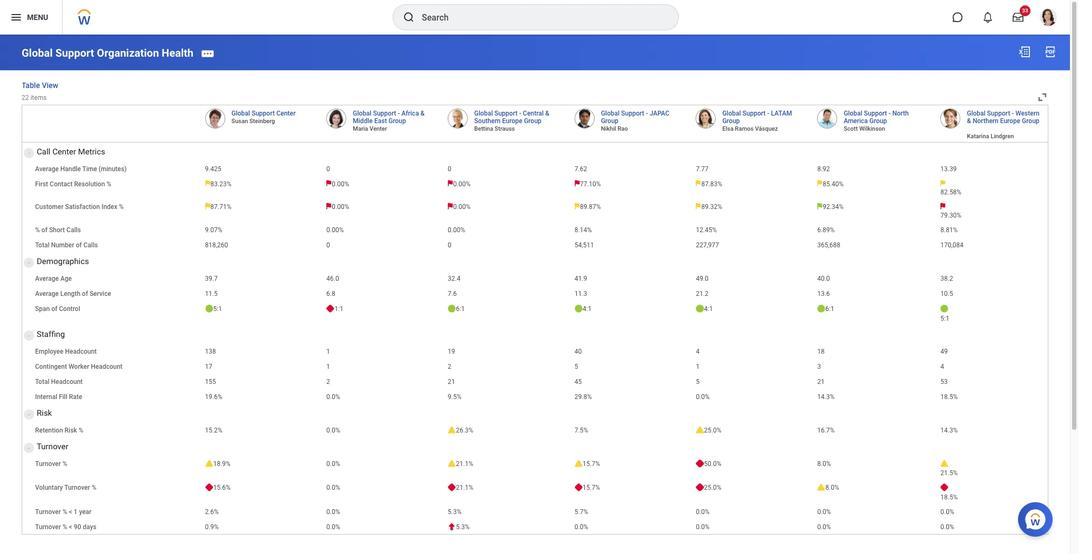 Task type: describe. For each thing, give the bounding box(es) containing it.
% up turnover % < 90 days
[[63, 508, 67, 516]]

1 an average of 4 - 9 direct reports is the right average. element from the left
[[205, 305, 318, 313]]

view printable version (pdf) image
[[1044, 45, 1057, 58]]

handle
[[60, 165, 81, 173]]

38.2
[[941, 275, 953, 283]]

the retention risk rate for this is getting into the yellow zone, please watch and mitigate accordingly. element containing 26.3%
[[448, 426, 566, 435]]

the voluntary turnover % for this organization is too high.  please investigate. element containing 15.7%
[[575, 484, 688, 492]]

global for global support - north america group
[[844, 109, 863, 117]]

health
[[162, 46, 194, 59]]

0 horizontal spatial 2
[[327, 378, 330, 386]]

% up voluntary turnover %
[[63, 460, 67, 468]]

39.7
[[205, 275, 218, 283]]

1 horizontal spatial 5
[[696, 378, 700, 386]]

& for global support - africa & middle east group
[[421, 109, 425, 117]]

0 horizontal spatial 14.3%
[[818, 393, 835, 401]]

global support - japac group link
[[601, 107, 670, 125]]

22
[[22, 94, 29, 102]]

the turnover percentage for this organization is deemed too high.  please investigate. image
[[696, 460, 704, 468]]

87.83%
[[702, 180, 723, 188]]

total for total number of calls
[[35, 242, 49, 249]]

the voluntary turnover % for this organization is too high.  please investigate. image for 21.1%
[[448, 484, 456, 492]]

13.6
[[818, 290, 830, 298]]

0 vertical spatial 4
[[696, 348, 700, 356]]

& for global support - central & southern europe group
[[546, 109, 550, 117]]

the voluntary turnover % for this organization is too high.  please investigate. image for 25.0%
[[696, 484, 704, 492]]

wilkinson
[[860, 125, 886, 132]]

818,260
[[205, 242, 228, 249]]

contact
[[50, 180, 72, 188]]

6.8
[[327, 290, 336, 298]]

% right index
[[119, 203, 124, 211]]

strauss
[[495, 125, 515, 132]]

0 horizontal spatial risk
[[37, 408, 52, 418]]

11.5
[[205, 290, 218, 298]]

the turnover percentage for this organization is a bit high. watch this. image for 15.7%
[[575, 460, 583, 467]]

4:1 for 4:1 an average of 4 - 9 direct reports is the right average. icon
[[704, 305, 713, 313]]

1 21 from the left
[[448, 378, 455, 386]]

profile logan mcneil image
[[1040, 9, 1057, 28]]

age
[[60, 275, 72, 283]]

central
[[523, 109, 544, 117]]

an average of 4 - 9 direct reports is the right average. image for 5:1
[[941, 305, 949, 313]]

days
[[83, 524, 96, 531]]

7.5%
[[575, 427, 588, 434]]

headcount for employee headcount
[[65, 348, 97, 356]]

northern
[[973, 117, 999, 125]]

an average of 3 or less direct reports might mean that a management layer needs to be removed. element
[[327, 305, 439, 313]]

50.0%
[[704, 460, 722, 468]]

46.0
[[327, 275, 339, 283]]

21.5%
[[941, 469, 958, 477]]

middle
[[353, 117, 373, 125]]

average for average handle time (minutes)
[[35, 165, 59, 173]]

15.2%
[[205, 427, 222, 434]]

demographics
[[37, 257, 89, 266]]

89.87%
[[580, 203, 601, 211]]

average length of service
[[35, 290, 111, 298]]

index
[[102, 203, 117, 211]]

over 80% of customers are satisfied. image for 89.32%
[[696, 203, 702, 210]]

maria
[[353, 125, 368, 132]]

22 items
[[22, 94, 47, 102]]

average for average length of service
[[35, 290, 59, 298]]

collapse image for turnover
[[24, 442, 31, 455]]

average for average age
[[35, 275, 59, 283]]

26.3%
[[456, 427, 474, 434]]

group inside global support - western & northern europe group
[[1022, 117, 1040, 125]]

retention risk %
[[35, 427, 83, 434]]

japac
[[650, 109, 670, 117]]

retention
[[35, 427, 63, 434]]

over 80% of calls are resolved on the first contact. image for 87.83%
[[696, 180, 702, 187]]

service
[[90, 290, 111, 298]]

15.7% for 50.0%
[[583, 460, 600, 468]]

internal fill rate
[[35, 393, 82, 401]]

calls for total number of calls
[[83, 242, 98, 249]]

global support - north america group
[[844, 109, 909, 125]]

global for global support - africa & middle east group
[[353, 109, 372, 117]]

column header inside global support organization health main content
[[22, 105, 201, 142]]

venter
[[370, 125, 387, 132]]

33 button
[[1007, 5, 1031, 29]]

over 80% of calls are resolved on the first contact. element containing 83.23%
[[205, 180, 318, 189]]

global support center
[[232, 109, 296, 117]]

2 21 from the left
[[818, 378, 825, 386]]

support for global support - western & northern europe group
[[988, 109, 1011, 117]]

1 vertical spatial risk
[[65, 427, 77, 434]]

search image
[[403, 11, 416, 24]]

the voluntary turnover % for this organization is a bit high - please watch. element
[[818, 484, 932, 492]]

worker
[[69, 363, 89, 371]]

global support - north america group link
[[844, 107, 909, 125]]

first
[[35, 180, 48, 188]]

21.1% for 15.6%
[[456, 484, 474, 492]]

12.45%
[[696, 226, 717, 234]]

collapse image for demographics
[[24, 257, 31, 270]]

5 an average of 4 - 9 direct reports is the right average. element from the left
[[818, 305, 932, 313]]

the retention risk rate for this is getting into the yellow zone, please watch and mitigate accordingly. image for 25.0%
[[696, 426, 704, 434]]

8.81%
[[941, 226, 958, 234]]

over 80% of calls are resolved on the first contact. image for 82.58%
[[941, 180, 946, 187]]

19.6%
[[205, 393, 222, 401]]

15.6%
[[213, 484, 231, 492]]

0 vertical spatial center
[[276, 109, 296, 117]]

global support organization health
[[22, 46, 194, 59]]

turnover for turnover % < 90 days
[[35, 524, 61, 531]]

support for global support center
[[252, 109, 275, 117]]

contingent worker headcount
[[35, 363, 123, 371]]

global support - central & southern europe group link
[[474, 107, 550, 125]]

over 80% of calls are resolved on the first contact. element containing 82.58%
[[941, 180, 1044, 197]]

% left short
[[35, 226, 40, 234]]

the retention risk rate for this is getting into the yellow zone, please watch and mitigate accordingly. element containing 25.0%
[[696, 426, 809, 435]]

- for north
[[889, 109, 891, 117]]

% down (minutes) at the top left
[[107, 180, 111, 188]]

southern
[[474, 117, 501, 125]]

< for 1
[[69, 508, 72, 516]]

1 18.5% from the top
[[941, 393, 958, 401]]

2 18.5% from the top
[[941, 494, 958, 501]]

87.71%
[[210, 203, 232, 211]]

7.77
[[696, 165, 709, 173]]

79.30%
[[941, 212, 962, 219]]

turnover for turnover %
[[35, 460, 61, 468]]

of left short
[[41, 226, 47, 234]]

2 an average of 4 - 9 direct reports is the right average. element from the left
[[448, 305, 566, 313]]

25.0% for 26.3%
[[704, 427, 722, 434]]

scott wilkinson
[[844, 125, 886, 132]]

support for global support - japac group
[[621, 109, 645, 117]]

global support - africa & middle east group
[[353, 109, 425, 125]]

1 vertical spatial headcount
[[91, 363, 123, 371]]

< for 90
[[69, 524, 72, 531]]

18.9%
[[213, 460, 231, 468]]

0.9%
[[205, 524, 219, 531]]

0 vertical spatial 8.0%
[[818, 460, 831, 468]]

Search Workday  search field
[[422, 5, 657, 29]]

% right retention
[[79, 427, 83, 434]]

the turnover percentage for this organization is a bit high. watch this. element containing 15.7%
[[575, 460, 688, 469]]

% of short calls
[[35, 226, 81, 234]]

the turnover percentage for this organization is deemed too high.  please investigate. element
[[696, 460, 809, 469]]

inbox large image
[[1013, 12, 1024, 23]]

global support - japac group
[[601, 109, 670, 125]]

155
[[205, 378, 216, 386]]

control
[[59, 305, 80, 313]]

metrics
[[78, 147, 105, 157]]

group inside global support - north america group
[[870, 117, 887, 125]]

less than 80% of customers are satisfied :( element containing 79.30%
[[941, 203, 1044, 220]]

6.89%
[[818, 226, 835, 234]]

85.40%
[[823, 180, 844, 188]]

2.6%
[[205, 508, 219, 516]]

the turnover percentage for this organization is a bit high. watch this. element containing 21.5%
[[941, 460, 1044, 478]]

9.5%
[[448, 393, 462, 401]]

(minutes)
[[99, 165, 127, 173]]

short
[[49, 226, 65, 234]]

voluntary turnover %
[[35, 484, 96, 492]]

5:1 for 5:1's an average of 4 - 9 direct reports is the right average. icon
[[941, 315, 950, 323]]

over 80% of customers are satisfied. image for 89.87%
[[575, 203, 580, 210]]

the voluntary turnover % for this organization is too high.  please investigate. element containing 15.6%
[[205, 484, 318, 492]]

9.07%
[[205, 226, 222, 234]]

15.7% for 25.0%
[[583, 484, 600, 492]]

82.58%
[[941, 189, 962, 196]]

support for global support - north america group
[[864, 109, 887, 117]]

over 80% of calls are resolved on the first contact. element containing 85.40%
[[818, 180, 932, 189]]

calls for % of short calls
[[67, 226, 81, 234]]

the voluntary turnover % for this organization is too high.  please investigate. element containing 21.1%
[[448, 484, 566, 492]]

global support - western & northern europe group
[[967, 109, 1040, 125]]

group inside global support - africa & middle east group
[[389, 117, 406, 125]]

scott
[[844, 125, 858, 132]]

group inside the global support - latam group
[[723, 117, 740, 125]]

global support - western & northern europe group link
[[967, 107, 1040, 125]]

global for global support center
[[232, 109, 250, 117]]

bettina strauss
[[474, 125, 515, 132]]

365,688
[[818, 242, 841, 249]]

40.0
[[818, 275, 830, 283]]



Task type: locate. For each thing, give the bounding box(es) containing it.
over 80% of customers are satisfied. image
[[205, 203, 210, 210]]

fill
[[59, 393, 67, 401]]

support up rao
[[621, 109, 645, 117]]

0 vertical spatial 5
[[575, 363, 578, 371]]

1 over 80% of customers are satisfied. element from the left
[[205, 203, 318, 212]]

5 - from the left
[[889, 109, 891, 117]]

0 vertical spatial average
[[35, 165, 59, 173]]

1 21.1% from the top
[[456, 460, 474, 468]]

an average of 4 - 9 direct reports is the right average. image down 13.6
[[818, 305, 826, 313]]

headcount right worker
[[91, 363, 123, 371]]

1 horizontal spatial 2
[[448, 363, 452, 371]]

over 80% of calls are resolved on the first contact. image down 8.92
[[818, 180, 823, 187]]

8.0% inside 'the voluntary turnover % for this organization is a bit high - please watch.' element
[[826, 484, 840, 492]]

risk
[[37, 408, 52, 418], [65, 427, 77, 434]]

global up elsa
[[723, 109, 741, 117]]

the retention risk rate for this is getting into the yellow zone, please watch and mitigate accordingly. image down 9.5% on the bottom left of the page
[[448, 426, 456, 434]]

1 an average of 4 - 9 direct reports is the right average. image from the left
[[696, 305, 704, 313]]

4 the turnover percentage for this organization is a bit high. watch this. element from the left
[[941, 460, 1044, 478]]

europe for central
[[502, 117, 523, 125]]

1 horizontal spatial over 80% of calls are resolved on the first contact. image
[[941, 180, 946, 187]]

table
[[22, 81, 40, 90]]

2 25.0% from the top
[[704, 484, 722, 492]]

4:1 down "11.3"
[[583, 305, 592, 313]]

length
[[60, 290, 80, 298]]

the voluntary turnover % for this organization is too high.  please investigate. image
[[941, 484, 949, 492]]

an average of 4 - 9 direct reports is the right average. image for 6:1
[[448, 305, 456, 313]]

0 vertical spatial less than 80% of customers are satisfied :( image
[[575, 180, 580, 187]]

over 80% of calls are resolved on the first contact. image for 83.23%
[[205, 180, 210, 187]]

export to excel image
[[1019, 45, 1032, 58]]

- inside global support - western & northern europe group
[[1012, 109, 1014, 117]]

justify image
[[10, 11, 23, 24]]

4 group from the left
[[723, 117, 740, 125]]

15.7% inside the turnover percentage for this organization is a bit high. watch this. element
[[583, 460, 600, 468]]

2 horizontal spatial &
[[967, 117, 971, 125]]

- left latam
[[768, 109, 770, 117]]

1 horizontal spatial less than 80% of customers are satisfied :( image
[[575, 180, 580, 187]]

1 vertical spatial 5
[[696, 378, 700, 386]]

2 21.1% from the top
[[456, 484, 474, 492]]

global for global support - japac group
[[601, 109, 620, 117]]

2 vertical spatial average
[[35, 290, 59, 298]]

227,977
[[696, 242, 719, 249]]

global up 'katarina'
[[967, 109, 986, 117]]

4 an average of 4 - 9 direct reports is the right average. element from the left
[[696, 305, 809, 313]]

9.425
[[205, 165, 221, 173]]

0 horizontal spatial 6:1
[[456, 305, 465, 313]]

- left japac
[[646, 109, 648, 117]]

1 horizontal spatial an average of 4 - 9 direct reports is the right average. image
[[448, 305, 456, 313]]

1 over 80% of calls are resolved on the first contact. image from the left
[[205, 180, 210, 187]]

total up internal in the left bottom of the page
[[35, 378, 49, 386]]

2 over 80% of customers are satisfied. element from the left
[[575, 203, 688, 212]]

nikhil rao
[[601, 125, 628, 132]]

2 < from the top
[[69, 524, 72, 531]]

the turnover percentage for this organization is a bit high. watch this. element containing 21.1%
[[448, 460, 566, 469]]

4:1 for an average of 4 - 9 direct reports is the right average. image corresponding to 4:1
[[583, 305, 592, 313]]

column header
[[22, 105, 201, 142]]

54,511
[[575, 242, 594, 249]]

- inside global support - japac group
[[646, 109, 648, 117]]

25.0% inside 'the retention risk rate for this is getting into the yellow zone, please watch and mitigate accordingly.' element
[[704, 427, 722, 434]]

over 90% of customers are satisfied! element
[[818, 203, 932, 212]]

1 vertical spatial 15.7%
[[583, 484, 600, 492]]

calls right short
[[67, 226, 81, 234]]

0 vertical spatial total
[[35, 242, 49, 249]]

an average of 4 - 9 direct reports is the right average. image down 11.5
[[205, 305, 213, 313]]

satisfaction
[[65, 203, 100, 211]]

an average of 4 - 9 direct reports is the right average. image for 4:1
[[575, 305, 583, 313]]

0 vertical spatial collapse image
[[24, 408, 31, 421]]

the turnover percentage for this organization is a bit high. watch this. image up 21.5%
[[941, 460, 949, 467]]

1 an average of 4 - 9 direct reports is the right average. image from the left
[[205, 305, 213, 313]]

an average of 4 - 9 direct reports is the right average. image
[[696, 305, 704, 313], [818, 305, 826, 313], [941, 305, 949, 313]]

<
[[69, 508, 72, 516], [69, 524, 72, 531]]

western
[[1016, 109, 1040, 117]]

an average of 4 - 9 direct reports is the right average. image for 5:1
[[205, 305, 213, 313]]

0 vertical spatial 5:1
[[213, 305, 222, 313]]

18.5% down the voluntary turnover % for this organization is too high.  please investigate. icon at bottom
[[941, 494, 958, 501]]

7.6
[[448, 290, 457, 298]]

6:1 down 13.6
[[826, 305, 835, 313]]

average left age
[[35, 275, 59, 283]]

notifications large image
[[983, 12, 994, 23]]

risk down internal in the left bottom of the page
[[37, 408, 52, 418]]

1 vertical spatial 4
[[941, 363, 945, 371]]

over 80% of customers are satisfied. element down 87.83%
[[696, 203, 809, 212]]

support inside global support - central & southern europe group
[[495, 109, 518, 117]]

over 80% of calls are resolved on the first contact. image down '7.77'
[[696, 180, 702, 187]]

items
[[30, 94, 47, 102]]

1 horizontal spatial 5:1
[[941, 315, 950, 323]]

1 vertical spatial 5.3%
[[456, 524, 470, 531]]

4 the voluntary turnover % for this organization is too high.  please investigate. image from the left
[[696, 484, 704, 492]]

average up span
[[35, 290, 59, 298]]

support up wilkinson
[[864, 109, 887, 117]]

1 vertical spatial center
[[52, 147, 76, 157]]

0 horizontal spatial the retention risk rate for this is getting into the yellow zone, please watch and mitigate accordingly. image
[[448, 426, 456, 434]]

the retention risk rate for this is getting into the yellow zone, please watch and mitigate accordingly. image for 26.3%
[[448, 426, 456, 434]]

3 an average of 4 - 9 direct reports is the right average. element from the left
[[575, 305, 688, 313]]

1 vertical spatial collapse image
[[24, 442, 31, 455]]

north
[[893, 109, 909, 117]]

% left 90
[[63, 524, 67, 531]]

global inside global support - africa & middle east group
[[353, 109, 372, 117]]

resolution
[[74, 180, 105, 188]]

headcount up fill
[[51, 378, 83, 386]]

92.34%
[[823, 203, 844, 211]]

2 vertical spatial headcount
[[51, 378, 83, 386]]

over 90% of customers are satisfied! image
[[818, 203, 823, 210]]

0 vertical spatial <
[[69, 508, 72, 516]]

support inside global support - japac group
[[621, 109, 645, 117]]

of right length
[[82, 290, 88, 298]]

rate
[[69, 393, 82, 401]]

21 up 9.5% on the bottom left of the page
[[448, 378, 455, 386]]

5 group from the left
[[870, 117, 887, 125]]

2 the retention risk rate for this is getting into the yellow zone, please watch and mitigate accordingly. element from the left
[[696, 426, 809, 435]]

2 the retention risk rate for this is getting into the yellow zone, please watch and mitigate accordingly. image from the left
[[696, 426, 704, 434]]

over 80% of calls are resolved on the first contact. element up over 90% of customers are satisfied! element
[[818, 180, 932, 189]]

ramos
[[735, 125, 754, 132]]

turnover %
[[35, 460, 67, 468]]

of right span
[[51, 305, 57, 313]]

32.4
[[448, 275, 461, 283]]

0 vertical spatial 14.3%
[[818, 393, 835, 401]]

2 horizontal spatial over 80% of customers are satisfied. element
[[696, 203, 809, 212]]

2 over 80% of calls are resolved on the first contact. image from the left
[[696, 180, 702, 187]]

4:1 down the '21.2'
[[704, 305, 713, 313]]

8.0%
[[818, 460, 831, 468], [826, 484, 840, 492]]

total for total headcount
[[35, 378, 49, 386]]

0 vertical spatial 2
[[448, 363, 452, 371]]

america
[[844, 117, 868, 125]]

support inside global support - western & northern europe group
[[988, 109, 1011, 117]]

over 80% of calls are resolved on the first contact. image down the 9.425
[[205, 180, 210, 187]]

5:1 down 10.5
[[941, 315, 950, 323]]

support for global support - africa & middle east group
[[373, 109, 396, 117]]

bettina
[[474, 125, 493, 132]]

global up scott
[[844, 109, 863, 117]]

- for japac
[[646, 109, 648, 117]]

table view
[[22, 81, 58, 90]]

1 6:1 from the left
[[456, 305, 465, 313]]

- left western
[[1012, 109, 1014, 117]]

3 average from the top
[[35, 290, 59, 298]]

- left north in the right of the page
[[889, 109, 891, 117]]

global support - latam group link
[[723, 107, 792, 125]]

of right number
[[76, 242, 82, 249]]

headcount up worker
[[65, 348, 97, 356]]

over 80% of calls are resolved on the first contact. element up the 89.32%
[[696, 180, 809, 189]]

europe inside global support - central & southern europe group
[[502, 117, 523, 125]]

global for global support - central & southern europe group
[[474, 109, 493, 117]]

19
[[448, 348, 455, 356]]

over 80% of customers are satisfied. image up "12.45%" on the top of the page
[[696, 203, 702, 210]]

1 over 80% of calls are resolved on the first contact. element from the left
[[205, 180, 318, 189]]

1 vertical spatial calls
[[83, 242, 98, 249]]

turnover up the year
[[64, 484, 90, 492]]

1 horizontal spatial europe
[[1001, 117, 1021, 125]]

global up susan
[[232, 109, 250, 117]]

turnover up turnover % < 90 days
[[35, 508, 61, 516]]

1 vertical spatial 21.1%
[[456, 484, 474, 492]]

support for global support - latam group
[[743, 109, 766, 117]]

collapse image for risk
[[24, 408, 31, 421]]

- for western
[[1012, 109, 1014, 117]]

0 vertical spatial 25.0%
[[704, 427, 722, 434]]

18.5% down 53
[[941, 393, 958, 401]]

expand image
[[23, 151, 36, 158]]

1 the voluntary turnover % for this organization is too high.  please investigate. image from the left
[[205, 484, 213, 492]]

the retention risk rate for this is getting into the yellow zone, please watch and mitigate accordingly. element
[[448, 426, 566, 435], [696, 426, 809, 435]]

4 over 80% of calls are resolved on the first contact. element from the left
[[941, 180, 1044, 197]]

1 vertical spatial 25.0%
[[704, 484, 722, 492]]

1 horizontal spatial 14.3%
[[941, 427, 958, 434]]

- inside global support - north america group
[[889, 109, 891, 117]]

53
[[941, 378, 948, 386]]

less than 80% of customers are satisfied :( image
[[327, 180, 332, 187], [448, 180, 453, 187], [327, 203, 332, 210], [941, 203, 946, 210]]

the turnover percentage for this organization is a bit high. watch this. image for 21.5%
[[941, 460, 949, 467]]

total headcount
[[35, 378, 83, 386]]

1 the turnover percentage for this organization is a bit high. watch this. image from the left
[[448, 460, 456, 467]]

the turnover percentage for this organization is a bit high. watch this. image
[[448, 460, 456, 467], [575, 460, 583, 467], [941, 460, 949, 467]]

the voluntary turnover % for this organization is too high.  please investigate. element containing 18.5%
[[941, 484, 1044, 502]]

1 < from the top
[[69, 508, 72, 516]]

1 vertical spatial less than 80% of customers are satisfied :( image
[[448, 203, 453, 210]]

0 vertical spatial calls
[[67, 226, 81, 234]]

5:1
[[213, 305, 222, 313], [941, 315, 950, 323]]

- inside the global support - latam group
[[768, 109, 770, 117]]

support for global support - central & southern europe group
[[495, 109, 518, 117]]

susan
[[232, 118, 248, 125]]

14.3% up 21.5%
[[941, 427, 958, 434]]

0 vertical spatial 21.1%
[[456, 460, 474, 468]]

support up lindgren
[[988, 109, 1011, 117]]

an average of 4 - 9 direct reports is the right average. image down the '21.2'
[[696, 305, 704, 313]]

5:1 down 11.5
[[213, 305, 222, 313]]

25.0% up 50.0%
[[704, 427, 722, 434]]

collapse image for staffing
[[24, 330, 31, 343]]

0 horizontal spatial 5:1
[[213, 305, 222, 313]]

6:1 for an average of 4 - 9 direct reports is the right average. icon for 6:1
[[826, 305, 835, 313]]

over 80% of calls are resolved on the first contact. element up 87.71%
[[205, 180, 318, 189]]

25.0% down 50.0%
[[704, 484, 722, 492]]

2 europe from the left
[[1001, 117, 1021, 125]]

1 horizontal spatial calls
[[83, 242, 98, 249]]

staffing
[[37, 330, 65, 339]]

0 horizontal spatial over 80% of customers are satisfied. image
[[575, 203, 580, 210]]

6:1 for 6:1's an average of 4 - 9 direct reports is the right average. image
[[456, 305, 465, 313]]

1 horizontal spatial center
[[276, 109, 296, 117]]

15.7% inside the voluntary turnover % for this organization is too high.  please investigate. element
[[583, 484, 600, 492]]

1 horizontal spatial over 80% of calls are resolved on the first contact. image
[[696, 180, 702, 187]]

collapse image
[[24, 257, 31, 270], [24, 330, 31, 343]]

risk right retention
[[65, 427, 77, 434]]

13.39
[[941, 165, 957, 173]]

elsa ramos vásquez
[[723, 125, 778, 132]]

lindgren
[[991, 133, 1014, 140]]

less than 80% of customers are satisfied :( element containing 77.10%
[[575, 180, 688, 189]]

0 vertical spatial risk
[[37, 408, 52, 418]]

fullscreen image
[[1037, 91, 1049, 103]]

- for latam
[[768, 109, 770, 117]]

6 - from the left
[[1012, 109, 1014, 117]]

21.2
[[696, 290, 709, 298]]

over 80% of calls are resolved on the first contact. image
[[205, 180, 210, 187], [696, 180, 702, 187]]

3
[[818, 363, 821, 371]]

global support organization health main content
[[0, 35, 1070, 545]]

21.1% for 18.9%
[[456, 460, 474, 468]]

average age
[[35, 275, 72, 283]]

over 80% of customers are satisfied. element down 77.10%
[[575, 203, 688, 212]]

4 the voluntary turnover % for this organization is too high.  please investigate. element from the left
[[696, 484, 809, 492]]

support up venter
[[373, 109, 396, 117]]

1 vertical spatial <
[[69, 524, 72, 531]]

collapse image left staffing
[[24, 330, 31, 343]]

15.7% down 7.5%
[[583, 460, 600, 468]]

0 vertical spatial 5.3%
[[448, 508, 462, 516]]

1 15.7% from the top
[[583, 460, 600, 468]]

global up bettina at the top of page
[[474, 109, 493, 117]]

0 horizontal spatial an average of 4 - 9 direct reports is the right average. image
[[696, 305, 704, 313]]

the voluntary turnover % for this organization is too high.  please investigate. image
[[205, 484, 213, 492], [448, 484, 456, 492], [575, 484, 583, 492], [696, 484, 704, 492]]

0.0%
[[327, 393, 340, 401], [696, 393, 710, 401], [327, 427, 340, 434], [327, 460, 340, 468], [327, 484, 340, 492], [327, 508, 340, 516], [696, 508, 710, 516], [818, 508, 831, 516], [941, 508, 955, 516], [327, 524, 340, 531], [575, 524, 588, 531], [696, 524, 710, 531], [818, 524, 831, 531], [941, 524, 955, 531]]

6:1
[[456, 305, 465, 313], [826, 305, 835, 313]]

turnover % < 1 year
[[35, 508, 91, 516]]

0 horizontal spatial calls
[[67, 226, 81, 234]]

an average of 4 - 9 direct reports is the right average. image down 10.5
[[941, 305, 949, 313]]

over 80% of customers are satisfied. image
[[575, 203, 580, 210], [696, 203, 702, 210]]

table view button
[[22, 80, 58, 91]]

- for africa
[[398, 109, 400, 117]]

support for global support organization health
[[55, 46, 94, 59]]

2 total from the top
[[35, 378, 49, 386]]

3 over 80% of customers are satisfied. element from the left
[[696, 203, 809, 212]]

0 horizontal spatial the turnover percentage for this organization is a bit high. watch this. image
[[448, 460, 456, 467]]

0 horizontal spatial the retention risk rate for this is getting into the yellow zone, please watch and mitigate accordingly. element
[[448, 426, 566, 435]]

0 horizontal spatial over 80% of calls are resolved on the first contact. image
[[205, 180, 210, 187]]

the turnover percentage for this organization is a bit high. watch this. image for 21.1%
[[448, 460, 456, 467]]

6 an average of 4 - 9 direct reports is the right average. element from the left
[[941, 305, 1044, 323]]

3 an average of 4 - 9 direct reports is the right average. image from the left
[[941, 305, 949, 313]]

1 the turnover percentage for this organization is a bit high. watch this. element from the left
[[205, 460, 318, 469]]

2 an average of 4 - 9 direct reports is the right average. image from the left
[[448, 305, 456, 313]]

& inside global support - western & northern europe group
[[967, 117, 971, 125]]

over 80% of calls are resolved on the first contact. element down the 13.39
[[941, 180, 1044, 197]]

collapse image left demographics
[[24, 257, 31, 270]]

1 horizontal spatial 6:1
[[826, 305, 835, 313]]

0 horizontal spatial 4
[[696, 348, 700, 356]]

2 - from the left
[[519, 109, 521, 117]]

group inside global support - central & southern europe group
[[524, 117, 542, 125]]

internal
[[35, 393, 57, 401]]

2 over 80% of calls are resolved on the first contact. image from the left
[[941, 180, 946, 187]]

1 horizontal spatial over 80% of customers are satisfied. element
[[575, 203, 688, 212]]

2 horizontal spatial an average of 4 - 9 direct reports is the right average. image
[[575, 305, 583, 313]]

1 over 80% of customers are satisfied. image from the left
[[575, 203, 580, 210]]

katarina
[[967, 133, 990, 140]]

span of control
[[35, 305, 80, 313]]

center
[[276, 109, 296, 117], [52, 147, 76, 157]]

21.1% inside the voluntary turnover % for this organization is too high.  please investigate. element
[[456, 484, 474, 492]]

average
[[35, 165, 59, 173], [35, 275, 59, 283], [35, 290, 59, 298]]

1 vertical spatial 14.3%
[[941, 427, 958, 434]]

number
[[51, 242, 74, 249]]

over 80% of customers are satisfied. element containing 89.32%
[[696, 203, 809, 212]]

less than 80% of customers are satisfied :( element
[[327, 180, 439, 189], [448, 180, 566, 189], [575, 180, 688, 189], [327, 203, 439, 212], [448, 203, 566, 212], [941, 203, 1044, 220]]

europe up lindgren
[[1001, 117, 1021, 125]]

18
[[818, 348, 825, 356]]

over 80% of customers are satisfied. image up 8.14%
[[575, 203, 580, 210]]

1 vertical spatial 8.0%
[[826, 484, 840, 492]]

latam
[[771, 109, 792, 117]]

5:1 for 5:1's an average of 4 - 9 direct reports is the right average. image
[[213, 305, 222, 313]]

3 over 80% of calls are resolved on the first contact. element from the left
[[818, 180, 932, 189]]

the voluntary turnover % for this organization is a bit high - please watch. image
[[818, 484, 826, 491]]

1 horizontal spatial 4:1
[[704, 305, 713, 313]]

2 collapse image from the top
[[24, 330, 31, 343]]

1 horizontal spatial 4
[[941, 363, 945, 371]]

over 80% of customers are satisfied. element containing 87.71%
[[205, 203, 318, 212]]

1 vertical spatial 5:1
[[941, 315, 950, 323]]

0 vertical spatial 18.5%
[[941, 393, 958, 401]]

over 80% of calls are resolved on the first contact. image for 85.40%
[[818, 180, 823, 187]]

2 average from the top
[[35, 275, 59, 283]]

an average of 4 - 9 direct reports is the right average. image down "11.3"
[[575, 305, 583, 313]]

the turnover percentage for this organization is a bit high. watch this. image down 7.5%
[[575, 460, 583, 467]]

global inside global support - japac group
[[601, 109, 620, 117]]

global up nikhil
[[601, 109, 620, 117]]

an average of 4 - 9 direct reports is the right average. image for 4:1
[[696, 305, 704, 313]]

0 horizontal spatial &
[[421, 109, 425, 117]]

& for global support - western & northern europe group
[[967, 117, 971, 125]]

time
[[82, 165, 97, 173]]

over 80% of customers are satisfied. element
[[205, 203, 318, 212], [575, 203, 688, 212], [696, 203, 809, 212]]

support inside global support - africa & middle east group
[[373, 109, 396, 117]]

90
[[74, 524, 81, 531]]

1 group from the left
[[389, 117, 406, 125]]

5 the voluntary turnover % for this organization is too high.  please investigate. element from the left
[[941, 484, 1044, 502]]

1 vertical spatial 2
[[327, 378, 330, 386]]

2 over 80% of customers are satisfied. image from the left
[[696, 203, 702, 210]]

year
[[79, 508, 91, 516]]

an average of 4 - 9 direct reports is the right average. image down 7.6
[[448, 305, 456, 313]]

21.1%
[[456, 460, 474, 468], [456, 484, 474, 492]]

over 80% of calls are resolved on the first contact. element containing 87.83%
[[696, 180, 809, 189]]

0 horizontal spatial over 80% of customers are satisfied. element
[[205, 203, 318, 212]]

33
[[1022, 8, 1029, 14]]

& inside global support - africa & middle east group
[[421, 109, 425, 117]]

2 group from the left
[[524, 117, 542, 125]]

2 4:1 from the left
[[704, 305, 713, 313]]

1 horizontal spatial an average of 4 - 9 direct reports is the right average. image
[[818, 305, 826, 313]]

1 25.0% from the top
[[704, 427, 722, 434]]

support inside the global support - latam group
[[743, 109, 766, 117]]

3 the turnover percentage for this organization is a bit high. watch this. element from the left
[[575, 460, 688, 469]]

turnover down retention
[[37, 442, 68, 452]]

global support center link
[[232, 107, 296, 117]]

support inside global support - north america group
[[864, 109, 887, 117]]

global for global support organization health
[[22, 46, 53, 59]]

41.9
[[575, 275, 587, 283]]

0 horizontal spatial an average of 4 - 9 direct reports is the right average. image
[[205, 305, 213, 313]]

1 average from the top
[[35, 165, 59, 173]]

global inside global support - north america group
[[844, 109, 863, 117]]

- inside global support - africa & middle east group
[[398, 109, 400, 117]]

collapse image
[[24, 408, 31, 421], [24, 442, 31, 455]]

- left central
[[519, 109, 521, 117]]

global inside the global support - latam group
[[723, 109, 741, 117]]

2 an average of 4 - 9 direct reports is the right average. image from the left
[[818, 305, 826, 313]]

the voluntary turnover % for this organization is too high.  please investigate. element containing 25.0%
[[696, 484, 809, 492]]

1 vertical spatial 18.5%
[[941, 494, 958, 501]]

global up table view
[[22, 46, 53, 59]]

support up steinberg
[[252, 109, 275, 117]]

1 horizontal spatial the turnover percentage for this organization is a bit high. watch this. image
[[575, 460, 583, 467]]

europe inside global support - western & northern europe group
[[1001, 117, 1021, 125]]

1 europe from the left
[[502, 117, 523, 125]]

an average of 3 or less direct reports might mean that a management layer needs to be removed. image
[[327, 305, 335, 313]]

2 the voluntary turnover % for this organization is too high.  please investigate. element from the left
[[448, 484, 566, 492]]

menu
[[27, 13, 48, 21]]

21 down 3
[[818, 378, 825, 386]]

49
[[941, 348, 948, 356]]

1 total from the top
[[35, 242, 49, 249]]

1 horizontal spatial risk
[[65, 427, 77, 434]]

1 horizontal spatial 21
[[818, 378, 825, 386]]

2 the turnover percentage for this organization is a bit high. watch this. element from the left
[[448, 460, 566, 469]]

1 horizontal spatial the retention risk rate for this is getting into the yellow zone, please watch and mitigate accordingly. image
[[696, 426, 704, 434]]

global inside global support - western & northern europe group
[[967, 109, 986, 117]]

0 horizontal spatial 5
[[575, 363, 578, 371]]

4
[[696, 348, 700, 356], [941, 363, 945, 371]]

45
[[575, 378, 582, 386]]

the retention risk rate for this is getting into the yellow zone, please watch and mitigate accordingly. image up the turnover percentage for this organization is deemed too high.  please investigate. icon
[[696, 426, 704, 434]]

global inside global support - central & southern europe group
[[474, 109, 493, 117]]

maria venter
[[353, 125, 387, 132]]

& right central
[[546, 109, 550, 117]]

the voluntary turnover % for this organization is too high.  please investigate. image for 15.6%
[[205, 484, 213, 492]]

1 vertical spatial collapse image
[[24, 330, 31, 343]]

0 horizontal spatial center
[[52, 147, 76, 157]]

turnover up the voluntary
[[35, 460, 61, 468]]

calls right number
[[83, 242, 98, 249]]

europe up strauss
[[502, 117, 523, 125]]

0 horizontal spatial 21
[[448, 378, 455, 386]]

global support organization health link
[[22, 46, 194, 59]]

2 horizontal spatial an average of 4 - 9 direct reports is the right average. image
[[941, 305, 949, 313]]

turnover for turnover
[[37, 442, 68, 452]]

employee
[[35, 348, 63, 356]]

global for global support - latam group
[[723, 109, 741, 117]]

global up maria
[[353, 109, 372, 117]]

5
[[575, 363, 578, 371], [696, 378, 700, 386]]

an average of 4 - 9 direct reports is the right average. image for 6:1
[[818, 305, 826, 313]]

3 the turnover percentage for this organization is a bit high. watch this. image from the left
[[941, 460, 949, 467]]

global support - latam group
[[723, 109, 792, 125]]

headcount for total headcount
[[51, 378, 83, 386]]

1 collapse image from the top
[[24, 257, 31, 270]]

the turnover percentage for this organization is a bit high. watch this. image
[[205, 460, 213, 467]]

3 the voluntary turnover % for this organization is too high.  please investigate. image from the left
[[575, 484, 583, 492]]

the retention risk rate for this is getting into the yellow zone, please watch and mitigate accordingly. image
[[448, 426, 456, 434], [696, 426, 704, 434]]

- left africa
[[398, 109, 400, 117]]

turnover for turnover % < 1 year
[[35, 508, 61, 516]]

3 - from the left
[[646, 109, 648, 117]]

0 vertical spatial 15.7%
[[583, 460, 600, 468]]

21
[[448, 378, 455, 386], [818, 378, 825, 386]]

6:1 down 7.6
[[456, 305, 465, 313]]

& right africa
[[421, 109, 425, 117]]

0 horizontal spatial europe
[[502, 117, 523, 125]]

2 6:1 from the left
[[826, 305, 835, 313]]

less than 80% of customers are satisfied :( image for 0.00%
[[448, 203, 453, 210]]

menu button
[[0, 0, 62, 35]]

susan steinberg
[[232, 118, 275, 125]]

3 an average of 4 - 9 direct reports is the right average. image from the left
[[575, 305, 583, 313]]

less than 80% of customers are satisfied :( image
[[575, 180, 580, 187], [448, 203, 453, 210]]

1 horizontal spatial over 80% of customers are satisfied. image
[[696, 203, 702, 210]]

6 group from the left
[[1022, 117, 1040, 125]]

1 collapse image from the top
[[24, 408, 31, 421]]

turnover down turnover % < 1 year
[[35, 524, 61, 531]]

170,084
[[941, 242, 964, 249]]

1
[[327, 348, 330, 356], [327, 363, 330, 371], [696, 363, 700, 371], [74, 508, 77, 516]]

21.1% inside the turnover percentage for this organization is a bit high. watch this. element
[[456, 460, 474, 468]]

1 - from the left
[[398, 109, 400, 117]]

group
[[389, 117, 406, 125], [524, 117, 542, 125], [601, 117, 619, 125], [723, 117, 740, 125], [870, 117, 887, 125], [1022, 117, 1040, 125]]

the voluntary turnover % for this organization is too high.  please investigate. image for 15.7%
[[575, 484, 583, 492]]

15.7% up 5.7%
[[583, 484, 600, 492]]

an average of 4 - 9 direct reports is the right average. image
[[205, 305, 213, 313], [448, 305, 456, 313], [575, 305, 583, 313]]

1 over 80% of calls are resolved on the first contact. image from the left
[[818, 180, 823, 187]]

2 the voluntary turnover % for this organization is too high.  please investigate. image from the left
[[448, 484, 456, 492]]

0 vertical spatial headcount
[[65, 348, 97, 356]]

global for global support - western & northern europe group
[[967, 109, 986, 117]]

europe for western
[[1001, 117, 1021, 125]]

& inside global support - central & southern europe group
[[546, 109, 550, 117]]

0 vertical spatial collapse image
[[24, 257, 31, 270]]

2 the turnover percentage for this organization is a bit high. watch this. image from the left
[[575, 460, 583, 467]]

1 the voluntary turnover % for this organization is too high.  please investigate. element from the left
[[205, 484, 318, 492]]

1 horizontal spatial the retention risk rate for this is getting into the yellow zone, please watch and mitigate accordingly. element
[[696, 426, 809, 435]]

support up strauss
[[495, 109, 518, 117]]

2 15.7% from the top
[[583, 484, 600, 492]]

an average of 4 - 9 direct reports is the right average. element
[[205, 305, 318, 313], [448, 305, 566, 313], [575, 305, 688, 313], [696, 305, 809, 313], [818, 305, 932, 313], [941, 305, 1044, 323]]

over 80% of calls are resolved on the first contact. image up 82.58% at right
[[941, 180, 946, 187]]

customer satisfaction index %
[[35, 203, 124, 211]]

customer
[[35, 203, 63, 211]]

% up days
[[92, 484, 96, 492]]

the voluntary turnover % for this organization is too high.  please investigate. element
[[205, 484, 318, 492], [448, 484, 566, 492], [575, 484, 688, 492], [696, 484, 809, 492], [941, 484, 1044, 502]]

group inside global support - japac group
[[601, 117, 619, 125]]

1 vertical spatial average
[[35, 275, 59, 283]]

1 4:1 from the left
[[583, 305, 592, 313]]

2 over 80% of calls are resolved on the first contact. element from the left
[[696, 180, 809, 189]]

1 the retention risk rate for this is getting into the yellow zone, please watch and mitigate accordingly. element from the left
[[448, 426, 566, 435]]

25.0% for 21.1%
[[704, 484, 722, 492]]

over 80% of customers are satisfied. element down 83.23%
[[205, 203, 318, 212]]

8.14%
[[575, 226, 592, 234]]

2 horizontal spatial the turnover percentage for this organization is a bit high. watch this. image
[[941, 460, 949, 467]]

14.3% down 3
[[818, 393, 835, 401]]

1 vertical spatial total
[[35, 378, 49, 386]]

0 horizontal spatial less than 80% of customers are satisfied :( image
[[448, 203, 453, 210]]

< left 90
[[69, 524, 72, 531]]

over 80% of calls are resolved on the first contact. image
[[818, 180, 823, 187], [941, 180, 946, 187]]

1 horizontal spatial &
[[546, 109, 550, 117]]

1 the retention risk rate for this is getting into the yellow zone, please watch and mitigate accordingly. image from the left
[[448, 426, 456, 434]]

2 collapse image from the top
[[24, 442, 31, 455]]

- inside global support - central & southern europe group
[[519, 109, 521, 117]]

support up elsa ramos vásquez at the right top of the page
[[743, 109, 766, 117]]

over 80% of calls are resolved on the first contact. element
[[205, 180, 318, 189], [696, 180, 809, 189], [818, 180, 932, 189], [941, 180, 1044, 197]]

0 horizontal spatial 4:1
[[583, 305, 592, 313]]

support up the "view"
[[55, 46, 94, 59]]

the turnover percentage for this organization is a bit high. watch this. element containing 18.9%
[[205, 460, 318, 469]]

the turnover percentage for this organization is a bit high. watch this. element
[[205, 460, 318, 469], [448, 460, 566, 469], [575, 460, 688, 469], [941, 460, 1044, 478]]

global support - africa & middle east group link
[[353, 107, 425, 125]]

less than 80% of customers are satisfied :( image for 77.10%
[[575, 180, 580, 187]]

- for central
[[519, 109, 521, 117]]

the turnover percentage for this organization is a bit high. watch this. image down 26.3%
[[448, 460, 456, 467]]

over 80% of customers are satisfied. element containing 89.87%
[[575, 203, 688, 212]]

16.7%
[[818, 427, 835, 434]]

& left northern
[[967, 117, 971, 125]]

4 - from the left
[[768, 109, 770, 117]]

< left the year
[[69, 508, 72, 516]]

turnover
[[37, 442, 68, 452], [35, 460, 61, 468], [64, 484, 90, 492], [35, 508, 61, 516], [35, 524, 61, 531]]

3 group from the left
[[601, 117, 619, 125]]

3 the voluntary turnover % for this organization is too high.  please investigate. element from the left
[[575, 484, 688, 492]]

0 horizontal spatial over 80% of calls are resolved on the first contact. image
[[818, 180, 823, 187]]

10.5
[[941, 290, 953, 298]]

average up first at top left
[[35, 165, 59, 173]]

total left number
[[35, 242, 49, 249]]



Task type: vqa. For each thing, say whether or not it's contained in the screenshot.


